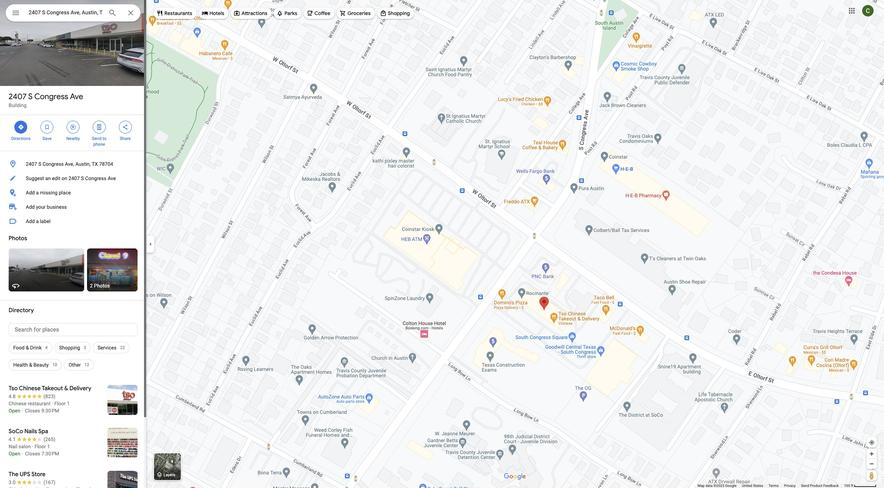 Task type: vqa. For each thing, say whether or not it's contained in the screenshot.


Task type: locate. For each thing, give the bounding box(es) containing it.
save
[[42, 136, 52, 141]]

add
[[26, 190, 35, 196], [26, 204, 35, 210], [26, 219, 35, 224]]

2 closes from the top
[[25, 451, 40, 457]]

1 vertical spatial open
[[9, 451, 20, 457]]

22
[[120, 345, 125, 350]]

1 horizontal spatial &
[[29, 362, 32, 368]]

shopping for shopping
[[388, 10, 410, 16]]

0 horizontal spatial &
[[26, 345, 29, 351]]

1 down (265)
[[47, 444, 50, 450]]

2407 up suggest
[[26, 161, 37, 167]]

1 vertical spatial ⋅
[[22, 451, 24, 457]]

add for add a missing place
[[26, 190, 35, 196]]

health
[[13, 362, 28, 368]]

send up phone
[[92, 136, 102, 141]]

0 vertical spatial &
[[26, 345, 29, 351]]

floor for spa
[[35, 444, 46, 450]]

1 horizontal spatial send
[[801, 484, 809, 488]]

1 vertical spatial shopping
[[59, 345, 80, 351]]

2
[[90, 283, 93, 289]]

a inside button
[[36, 219, 39, 224]]

2407 up building
[[9, 92, 27, 102]]

0 vertical spatial send
[[92, 136, 102, 141]]

ave inside suggest an edit on 2407 s congress ave button
[[108, 176, 116, 181]]

1 add from the top
[[26, 190, 35, 196]]

add left label
[[26, 219, 35, 224]]

78704
[[99, 161, 113, 167]]

floor inside nail salon · floor 1 open ⋅ closes 7:30 pm
[[35, 444, 46, 450]]

3 add from the top
[[26, 219, 35, 224]]

0 horizontal spatial ave
[[70, 92, 83, 102]]

0 vertical spatial congress
[[34, 92, 68, 102]]

⋅ inside nail salon · floor 1 open ⋅ closes 7:30 pm
[[22, 451, 24, 457]]

nail
[[9, 444, 17, 450]]

add a label button
[[0, 214, 146, 229]]

actions for 2407 s congress ave region
[[0, 115, 146, 151]]

s inside 2407 s congress ave building
[[28, 92, 33, 102]]

0 vertical spatial ⋅
[[22, 408, 24, 414]]

2 open from the top
[[9, 451, 20, 457]]

2407 for ave
[[9, 92, 27, 102]]

0 vertical spatial open
[[9, 408, 20, 414]]

1 inside nail salon · floor 1 open ⋅ closes 7:30 pm
[[47, 444, 50, 450]]

0 horizontal spatial floor
[[35, 444, 46, 450]]

shopping inside button
[[388, 10, 410, 16]]

1 vertical spatial photos
[[94, 283, 110, 289]]

· down 4.1 stars 265 reviews 'image'
[[32, 444, 33, 450]]

parks button
[[274, 5, 302, 22]]

other
[[69, 362, 81, 368]]

groceries button
[[337, 5, 375, 22]]

floor up 9:30 pm
[[54, 401, 66, 407]]

1 inside chinese restaurant · floor 1 open ⋅ closes 9:30 pm
[[67, 401, 70, 407]]

1 vertical spatial 2407
[[26, 161, 37, 167]]

photos inside button
[[94, 283, 110, 289]]

2407 right on
[[68, 176, 80, 181]]

1 vertical spatial congress
[[43, 161, 64, 167]]

united states button
[[742, 484, 763, 488]]

restaurant
[[28, 401, 51, 407]]

None field
[[29, 8, 102, 17]]

& right takeout
[[64, 385, 68, 392]]

· inside nail salon · floor 1 open ⋅ closes 7:30 pm
[[32, 444, 33, 450]]

closes down salon
[[25, 451, 40, 457]]

· up 9:30 pm
[[52, 401, 53, 407]]

⋅ down 4.8 stars 823 reviews image
[[22, 408, 24, 414]]

1 vertical spatial a
[[36, 219, 39, 224]]

map
[[698, 484, 705, 488]]

add inside button
[[26, 219, 35, 224]]

none text field inside 2407 s congress ave main content
[[9, 324, 138, 336]]

2 add from the top
[[26, 204, 35, 210]]

1 a from the top
[[36, 190, 39, 196]]

open down nail
[[9, 451, 20, 457]]

on
[[62, 176, 67, 181]]

2 a from the top
[[36, 219, 39, 224]]

send inside send to phone
[[92, 136, 102, 141]]

1 vertical spatial floor
[[35, 444, 46, 450]]

s inside suggest an edit on 2407 s congress ave button
[[81, 176, 84, 181]]

send to phone
[[92, 136, 106, 147]]


[[44, 123, 50, 131]]

3.0 stars 167 reviews image
[[9, 479, 55, 486]]

send left product
[[801, 484, 809, 488]]

0 vertical spatial add
[[26, 190, 35, 196]]

0 horizontal spatial 1
[[47, 444, 50, 450]]

 button
[[6, 4, 26, 23]]

s inside 2407 s congress ave, austin, tx 78704 button
[[38, 161, 41, 167]]

food & drink 4
[[13, 345, 48, 351]]

parks
[[285, 10, 297, 16]]

0 vertical spatial ave
[[70, 92, 83, 102]]

a left label
[[36, 219, 39, 224]]

add inside 'button'
[[26, 190, 35, 196]]

⋅ for chinese
[[22, 408, 24, 414]]

coffee
[[315, 10, 330, 16]]

takeout
[[42, 385, 63, 392]]

google
[[725, 484, 737, 488]]

2407 inside button
[[26, 161, 37, 167]]

0 horizontal spatial shopping
[[59, 345, 80, 351]]

ave
[[70, 92, 83, 102], [108, 176, 116, 181]]

edit
[[52, 176, 60, 181]]

floor down 4.1 stars 265 reviews 'image'
[[35, 444, 46, 450]]

open for tso
[[9, 408, 20, 414]]

open
[[9, 408, 20, 414], [9, 451, 20, 457]]

4.8
[[9, 394, 16, 400]]

⋅ inside chinese restaurant · floor 1 open ⋅ closes 9:30 pm
[[22, 408, 24, 414]]

2407
[[9, 92, 27, 102], [26, 161, 37, 167], [68, 176, 80, 181]]

soco
[[9, 428, 23, 435]]

collapse side panel image
[[147, 240, 154, 248]]

closes for chinese
[[25, 408, 40, 414]]

congress up 
[[34, 92, 68, 102]]

shopping inside 2407 s congress ave main content
[[59, 345, 80, 351]]

ft
[[851, 484, 854, 488]]

footer containing map data ©2023 google
[[698, 484, 844, 488]]

closes
[[25, 408, 40, 414], [25, 451, 40, 457]]

coffee button
[[304, 5, 335, 22]]

open down 4.8
[[9, 408, 20, 414]]

zoom out image
[[869, 462, 875, 467]]


[[96, 123, 102, 131]]

restaurants
[[164, 10, 192, 16]]

s
[[28, 92, 33, 102], [38, 161, 41, 167], [81, 176, 84, 181]]

2 horizontal spatial s
[[81, 176, 84, 181]]

0 vertical spatial s
[[28, 92, 33, 102]]

tso
[[9, 385, 18, 392]]

· inside chinese restaurant · floor 1 open ⋅ closes 9:30 pm
[[52, 401, 53, 407]]

nearby
[[66, 136, 80, 141]]

1 vertical spatial s
[[38, 161, 41, 167]]

1
[[67, 401, 70, 407], [47, 444, 50, 450]]

chinese up 4.8 stars 823 reviews image
[[19, 385, 41, 392]]

closes inside chinese restaurant · floor 1 open ⋅ closes 9:30 pm
[[25, 408, 40, 414]]

&
[[26, 345, 29, 351], [29, 362, 32, 368], [64, 385, 68, 392]]

1 vertical spatial &
[[29, 362, 32, 368]]

0 vertical spatial 2407
[[9, 92, 27, 102]]

1 horizontal spatial ·
[[52, 401, 53, 407]]

0 vertical spatial ·
[[52, 401, 53, 407]]

google account: christina overa  
(christinaovera9@gmail.com) image
[[862, 5, 874, 16]]

add your business
[[26, 204, 67, 210]]

send
[[92, 136, 102, 141], [801, 484, 809, 488]]

floor inside chinese restaurant · floor 1 open ⋅ closes 9:30 pm
[[54, 401, 66, 407]]

2407 for ave,
[[26, 161, 37, 167]]

1 horizontal spatial s
[[38, 161, 41, 167]]

2 ⋅ from the top
[[22, 451, 24, 457]]

2407 inside 2407 s congress ave building
[[9, 92, 27, 102]]

2 vertical spatial 2407
[[68, 176, 80, 181]]

attractions
[[242, 10, 267, 16]]

· for spa
[[32, 444, 33, 450]]

1 vertical spatial ·
[[32, 444, 33, 450]]

4.1
[[9, 437, 16, 443]]

0 vertical spatial 1
[[67, 401, 70, 407]]

tx
[[92, 161, 98, 167]]

store
[[31, 471, 46, 478]]

send for send product feedback
[[801, 484, 809, 488]]

1 vertical spatial 1
[[47, 444, 50, 450]]

footer inside "google maps" element
[[698, 484, 844, 488]]

1 vertical spatial chinese
[[9, 401, 27, 407]]

1 vertical spatial add
[[26, 204, 35, 210]]

0 vertical spatial a
[[36, 190, 39, 196]]

1 down delivery
[[67, 401, 70, 407]]

a for label
[[36, 219, 39, 224]]

congress down tx
[[85, 176, 106, 181]]

hotels
[[209, 10, 224, 16]]

0 horizontal spatial send
[[92, 136, 102, 141]]

open inside nail salon · floor 1 open ⋅ closes 7:30 pm
[[9, 451, 20, 457]]

0 vertical spatial chinese
[[19, 385, 41, 392]]

None text field
[[9, 324, 138, 336]]

1 vertical spatial send
[[801, 484, 809, 488]]

0 horizontal spatial s
[[28, 92, 33, 102]]

& right health
[[29, 362, 32, 368]]

open for soco
[[9, 451, 20, 457]]

send inside send product feedback button
[[801, 484, 809, 488]]

2 vertical spatial congress
[[85, 176, 106, 181]]

0 vertical spatial closes
[[25, 408, 40, 414]]

united
[[742, 484, 752, 488]]

photos
[[9, 235, 27, 242], [94, 283, 110, 289]]

photos down the add a label
[[9, 235, 27, 242]]

footer
[[698, 484, 844, 488]]

0 horizontal spatial ·
[[32, 444, 33, 450]]

2 horizontal spatial &
[[64, 385, 68, 392]]

1 open from the top
[[9, 408, 20, 414]]

map data ©2023 google
[[698, 484, 737, 488]]

1 horizontal spatial shopping
[[388, 10, 410, 16]]

other 12
[[69, 362, 89, 368]]

1 horizontal spatial 1
[[67, 401, 70, 407]]

services 22
[[98, 345, 125, 351]]

chinese down 4.8
[[9, 401, 27, 407]]

2 vertical spatial &
[[64, 385, 68, 392]]

1 vertical spatial ave
[[108, 176, 116, 181]]

layers
[[164, 473, 175, 478]]

missing
[[40, 190, 58, 196]]

closes inside nail salon · floor 1 open ⋅ closes 7:30 pm
[[25, 451, 40, 457]]

congress for ave,
[[43, 161, 64, 167]]

privacy button
[[784, 484, 796, 488]]

open inside chinese restaurant · floor 1 open ⋅ closes 9:30 pm
[[9, 408, 20, 414]]

2407 S Congress Ave, Austin, TX 78704 field
[[6, 4, 140, 21]]

floor
[[54, 401, 66, 407], [35, 444, 46, 450]]

1 closes from the top
[[25, 408, 40, 414]]

2 vertical spatial add
[[26, 219, 35, 224]]

& right food
[[26, 345, 29, 351]]

data
[[706, 484, 713, 488]]

0 vertical spatial floor
[[54, 401, 66, 407]]

0 vertical spatial photos
[[9, 235, 27, 242]]

a inside 'button'
[[36, 190, 39, 196]]

ave down 78704
[[108, 176, 116, 181]]

0 vertical spatial shopping
[[388, 10, 410, 16]]

⋅ down salon
[[22, 451, 24, 457]]

⋅ for nails
[[22, 451, 24, 457]]

congress inside button
[[43, 161, 64, 167]]

add left your
[[26, 204, 35, 210]]

closes down restaurant
[[25, 408, 40, 414]]

9:30 pm
[[41, 408, 59, 414]]

1 vertical spatial closes
[[25, 451, 40, 457]]

a
[[36, 190, 39, 196], [36, 219, 39, 224]]

2407 s congress ave main content
[[0, 0, 146, 488]]

privacy
[[784, 484, 796, 488]]

product
[[810, 484, 823, 488]]

100
[[844, 484, 850, 488]]

2 vertical spatial s
[[81, 176, 84, 181]]

congress up edit at the top of page
[[43, 161, 64, 167]]

1 horizontal spatial floor
[[54, 401, 66, 407]]

restaurants button
[[154, 5, 197, 22]]

ave up 
[[70, 92, 83, 102]]

chinese
[[19, 385, 41, 392], [9, 401, 27, 407]]

congress
[[34, 92, 68, 102], [43, 161, 64, 167], [85, 176, 106, 181]]

ave inside 2407 s congress ave building
[[70, 92, 83, 102]]

s for ave
[[28, 92, 33, 102]]

congress inside 2407 s congress ave building
[[34, 92, 68, 102]]

add down suggest
[[26, 190, 35, 196]]

s for ave,
[[38, 161, 41, 167]]

(823)
[[44, 394, 55, 400]]

2 photos
[[90, 283, 110, 289]]

a left missing
[[36, 190, 39, 196]]

a for missing
[[36, 190, 39, 196]]

photos right the 2
[[94, 283, 110, 289]]

1 ⋅ from the top
[[22, 408, 24, 414]]

1 horizontal spatial ave
[[108, 176, 116, 181]]

an
[[45, 176, 51, 181]]

4
[[45, 345, 48, 350]]

beauty
[[33, 362, 49, 368]]

1 horizontal spatial photos
[[94, 283, 110, 289]]



Task type: describe. For each thing, give the bounding box(es) containing it.
4.1 stars 265 reviews image
[[9, 436, 55, 443]]

hotels button
[[199, 5, 229, 22]]

to
[[103, 136, 106, 141]]

groceries
[[348, 10, 371, 16]]

100 ft
[[844, 484, 854, 488]]

the ups store
[[9, 471, 46, 478]]

austin,
[[75, 161, 91, 167]]

(167)
[[44, 480, 55, 486]]

add a missing place button
[[0, 186, 146, 200]]

drink
[[30, 345, 42, 351]]

chinese restaurant · floor 1 open ⋅ closes 9:30 pm
[[9, 401, 70, 414]]

suggest an edit on 2407 s congress ave
[[26, 176, 116, 181]]

shopping button
[[377, 5, 414, 22]]

(265)
[[44, 437, 55, 443]]

add a label
[[26, 219, 51, 224]]

soco nails spa
[[9, 428, 48, 435]]

congress inside button
[[85, 176, 106, 181]]

suggest
[[26, 176, 44, 181]]

spa
[[38, 428, 48, 435]]

1 for takeout
[[67, 401, 70, 407]]

show street view coverage image
[[867, 470, 877, 481]]

floor for takeout
[[54, 401, 66, 407]]

1 for spa
[[47, 444, 50, 450]]

3.0
[[9, 480, 16, 486]]

& for beauty
[[29, 362, 32, 368]]

states
[[753, 484, 763, 488]]

10
[[52, 363, 57, 368]]

add for add your business
[[26, 204, 35, 210]]

zoom in image
[[869, 451, 875, 457]]

google maps element
[[0, 0, 884, 488]]

0 horizontal spatial photos
[[9, 235, 27, 242]]

send product feedback
[[801, 484, 839, 488]]

chinese inside chinese restaurant · floor 1 open ⋅ closes 9:30 pm
[[9, 401, 27, 407]]

2407 inside button
[[68, 176, 80, 181]]

building
[[9, 102, 27, 108]]

congress for ave
[[34, 92, 68, 102]]

send product feedback button
[[801, 484, 839, 488]]

directions
[[11, 136, 31, 141]]

shopping 3
[[59, 345, 86, 351]]

delivery
[[69, 385, 91, 392]]

add for add a label
[[26, 219, 35, 224]]

none field inside "2407 s congress ave, austin, tx 78704" field
[[29, 8, 102, 17]]

ave,
[[65, 161, 74, 167]]

12
[[84, 363, 89, 368]]

& for drink
[[26, 345, 29, 351]]

nail salon · floor 1 open ⋅ closes 7:30 pm
[[9, 444, 59, 457]]

label
[[40, 219, 51, 224]]

food
[[13, 345, 25, 351]]

2407 s congress ave, austin, tx 78704
[[26, 161, 113, 167]]

 search field
[[6, 4, 140, 23]]


[[18, 123, 24, 131]]

terms
[[769, 484, 779, 488]]

show your location image
[[869, 440, 875, 446]]

nails
[[24, 428, 37, 435]]

health & beauty 10
[[13, 362, 57, 368]]

suggest an edit on 2407 s congress ave button
[[0, 171, 146, 186]]

your
[[36, 204, 46, 210]]

3
[[84, 345, 86, 350]]

united states
[[742, 484, 763, 488]]

send for send to phone
[[92, 136, 102, 141]]

directory
[[9, 307, 34, 314]]


[[122, 123, 128, 131]]

©2023
[[714, 484, 725, 488]]

ups
[[20, 471, 30, 478]]

add a missing place
[[26, 190, 71, 196]]

place
[[59, 190, 71, 196]]

2 photos button
[[87, 249, 138, 292]]

· for takeout
[[52, 401, 53, 407]]

4.8 stars 823 reviews image
[[9, 393, 55, 400]]

share
[[120, 136, 131, 141]]

7:30 pm
[[41, 451, 59, 457]]

shopping for shopping 3
[[59, 345, 80, 351]]

services
[[98, 345, 117, 351]]

the
[[9, 471, 18, 478]]

phone
[[93, 142, 105, 147]]

tso chinese takeout & delivery
[[9, 385, 91, 392]]

closes for nails
[[25, 451, 40, 457]]

terms button
[[769, 484, 779, 488]]

attractions button
[[231, 5, 272, 22]]

2407 s congress ave, austin, tx 78704 button
[[0, 157, 146, 171]]


[[11, 8, 20, 18]]



